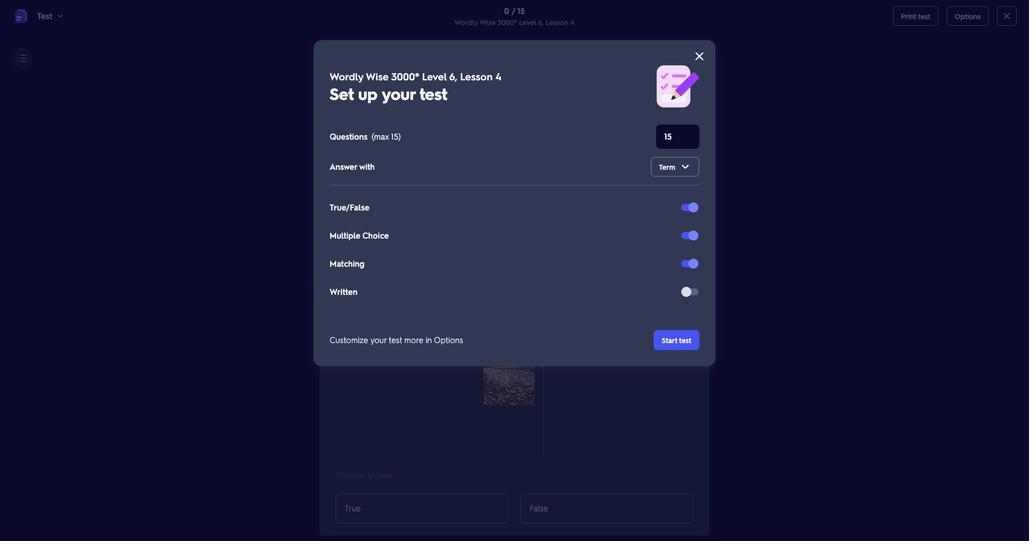 Task type: describe. For each thing, give the bounding box(es) containing it.
(v) to make impure or dirty. list item
[[320, 301, 710, 536]]

set
[[330, 83, 354, 104]]

to for hold
[[349, 91, 360, 104]]

Enter desired number of questions number field
[[664, 127, 692, 147]]

(v) for (v) to make impure or dirty.
[[336, 342, 347, 355]]

back image
[[1003, 10, 1012, 22]]

questions (max 15)
[[330, 131, 401, 142]]

sound image
[[374, 65, 382, 73]]

choose answer for (v) to hold in place with ropes or anchors. 'list item'
[[336, 219, 393, 229]]

lesson inside 0 / 15 wordly wise 3000® level 6, lesson 4
[[546, 18, 569, 27]]

multiple choice
[[330, 230, 389, 241]]

true for (v) to hold in place with ropes or anchors. 'list item'
[[345, 252, 361, 262]]

set up your test dialog
[[314, 40, 716, 366]]

in inside set up your test dialog
[[426, 335, 432, 345]]

6, inside wordly wise 3000® level 6, lesson 4 set up your test
[[449, 70, 457, 83]]

level inside 0 / 15 wordly wise 3000® level 6, lesson 4
[[519, 18, 536, 27]]

close x image
[[694, 50, 706, 62]]

15)
[[391, 131, 401, 142]]

(v) for (v) to hold in place with ropes or anchors.
[[336, 91, 347, 104]]

4 inside wordly wise 3000® level 6, lesson 4 set up your test
[[495, 70, 502, 83]]

list containing (v) to hold in place with ropes or anchors.
[[320, 49, 710, 541]]

start test
[[662, 336, 692, 345]]

choose for (v) to hold in place with ropes or anchors. 'list item'
[[336, 219, 365, 229]]

with inside set up your test dialog
[[359, 161, 375, 172]]

ropes
[[446, 91, 472, 104]]

your inside wordly wise 3000® level 6, lesson 4 set up your test
[[382, 83, 416, 104]]

options inside set up your test dialog
[[434, 335, 463, 345]]

15 for /
[[517, 6, 525, 16]]

1 of 15
[[679, 62, 698, 71]]

choice
[[362, 230, 389, 241]]

wise inside 0 / 15 wordly wise 3000® level 6, lesson 4
[[480, 18, 496, 27]]

(v) to hold in place with ropes or anchors. list item
[[320, 49, 710, 284]]

options button
[[947, 6, 989, 26]]

up
[[358, 83, 377, 104]]

wordly wise 3000® level 6, lesson 4 set up your test
[[330, 70, 502, 104]]

in inside (v) to hold in place with ropes or anchors.
[[386, 91, 394, 104]]

4 inside 0 / 15 wordly wise 3000® level 6, lesson 4
[[570, 18, 575, 27]]

definition
[[336, 65, 368, 74]]

dirty.
[[436, 342, 458, 355]]

close modal element
[[692, 48, 708, 64]]

caret down image
[[679, 161, 692, 173]]

(v) to hold in place with ropes or anchors.
[[336, 91, 485, 120]]

to for make
[[349, 342, 360, 355]]

term
[[659, 162, 675, 171]]

start
[[662, 336, 677, 345]]

more
[[404, 335, 424, 345]]



Task type: vqa. For each thing, say whether or not it's contained in the screenshot.
Central
no



Task type: locate. For each thing, give the bounding box(es) containing it.
2 to from the top
[[349, 342, 360, 355]]

wordly inside wordly wise 3000® level 6, lesson 4 set up your test
[[330, 70, 363, 83]]

or right more on the left bottom of the page
[[424, 342, 433, 355]]

1 horizontal spatial 3000®
[[498, 18, 517, 27]]

multiple
[[330, 230, 361, 241]]

1 vertical spatial 15
[[691, 62, 698, 71]]

answer
[[367, 219, 393, 229], [367, 470, 393, 480]]

1 vertical spatial 6,
[[449, 70, 457, 83]]

to inside (v) to hold in place with ropes or anchors.
[[349, 91, 360, 104]]

0 vertical spatial options
[[955, 12, 981, 21]]

answer
[[330, 161, 357, 172]]

/
[[512, 6, 516, 16]]

answer with
[[330, 161, 375, 172]]

customize
[[330, 335, 368, 345]]

options inside 'button'
[[955, 12, 981, 21]]

(v) inside (v) to hold in place with ropes or anchors.
[[336, 91, 347, 104]]

true inside the (v) to make impure or dirty. "list item"
[[345, 503, 361, 514]]

print test
[[901, 12, 931, 21]]

true
[[345, 252, 361, 262], [345, 503, 361, 514]]

4
[[570, 18, 575, 27], [495, 70, 502, 83]]

choose answer inside the (v) to make impure or dirty. "list item"
[[336, 470, 393, 480]]

1 vertical spatial choose answer
[[336, 470, 393, 480]]

answer for the (v) to make impure or dirty. "list item" in the bottom of the page
[[367, 470, 393, 480]]

options left the back icon
[[955, 12, 981, 21]]

1 vertical spatial with
[[359, 161, 375, 172]]

with right place
[[425, 91, 443, 104]]

0 vertical spatial lesson
[[546, 18, 569, 27]]

lesson
[[546, 18, 569, 27], [460, 70, 493, 83]]

your
[[382, 83, 416, 104], [371, 335, 387, 345]]

print
[[901, 12, 917, 21]]

1 vertical spatial true
[[345, 503, 361, 514]]

false
[[530, 503, 548, 514]]

0 vertical spatial true
[[345, 252, 361, 262]]

to up anchors.
[[349, 91, 360, 104]]

0 vertical spatial wise
[[480, 18, 496, 27]]

0 vertical spatial answer
[[367, 219, 393, 229]]

true/false
[[330, 202, 370, 213]]

wordly inside 0 / 15 wordly wise 3000® level 6, lesson 4
[[454, 18, 478, 27]]

1 to from the top
[[349, 91, 360, 104]]

place
[[397, 91, 422, 104]]

to left make
[[349, 342, 360, 355]]

0 vertical spatial in
[[386, 91, 394, 104]]

show question list image
[[16, 52, 28, 64]]

3000® inside wordly wise 3000® level 6, lesson 4 set up your test
[[391, 70, 419, 83]]

level inside wordly wise 3000® level 6, lesson 4 set up your test
[[422, 70, 447, 83]]

0 vertical spatial 6,
[[538, 18, 544, 27]]

level
[[519, 18, 536, 27], [422, 70, 447, 83]]

lesson inside wordly wise 3000® level 6, lesson 4 set up your test
[[460, 70, 493, 83]]

your left impure
[[371, 335, 387, 345]]

2 choose answer from the top
[[336, 470, 393, 480]]

choose
[[336, 219, 365, 229], [336, 470, 365, 480]]

anchors.
[[336, 107, 374, 120]]

0 / 15 wordly wise 3000® level 6, lesson 4
[[454, 6, 575, 27]]

1 horizontal spatial 4
[[570, 18, 575, 27]]

choose answer for the (v) to make impure or dirty. "list item" in the bottom of the page
[[336, 470, 393, 480]]

in
[[386, 91, 394, 104], [426, 335, 432, 345]]

answer inside the (v) to make impure or dirty. "list item"
[[367, 470, 393, 480]]

options right more on the left bottom of the page
[[434, 335, 463, 345]]

3000® down 0
[[498, 18, 517, 27]]

0 vertical spatial level
[[519, 18, 536, 27]]

with
[[425, 91, 443, 104], [359, 161, 375, 172]]

test inside wordly wise 3000® level 6, lesson 4 set up your test
[[420, 83, 447, 104]]

choose for the (v) to make impure or dirty. "list item" in the bottom of the page
[[336, 470, 365, 480]]

0 vertical spatial your
[[382, 83, 416, 104]]

1 horizontal spatial or
[[475, 91, 485, 104]]

1 vertical spatial lesson
[[460, 70, 493, 83]]

1
[[679, 62, 681, 71]]

1 vertical spatial choose
[[336, 470, 365, 480]]

true inside (v) to hold in place with ropes or anchors. 'list item'
[[345, 252, 361, 262]]

1 vertical spatial 3000®
[[391, 70, 419, 83]]

(max
[[372, 131, 389, 142]]

0 horizontal spatial wise
[[366, 70, 389, 83]]

choose inside (v) to hold in place with ropes or anchors. 'list item'
[[336, 219, 365, 229]]

0 horizontal spatial wordly
[[330, 70, 363, 83]]

choose inside the (v) to make impure or dirty. "list item"
[[336, 470, 365, 480]]

questions
[[330, 131, 368, 142]]

15 inside 0 / 15 wordly wise 3000® level 6, lesson 4
[[517, 6, 525, 16]]

1 choose from the top
[[336, 219, 365, 229]]

0 horizontal spatial with
[[359, 161, 375, 172]]

1 vertical spatial 4
[[495, 70, 502, 83]]

6,
[[538, 18, 544, 27], [449, 70, 457, 83]]

your right 'up' on the left of the page
[[382, 83, 416, 104]]

(v) left make
[[336, 342, 347, 355]]

1 horizontal spatial 6,
[[538, 18, 544, 27]]

1 true from the top
[[345, 252, 361, 262]]

paper image
[[655, 64, 700, 109]]

15 inside (v) to hold in place with ropes or anchors. 'list item'
[[691, 62, 698, 71]]

1 horizontal spatial wordly
[[454, 18, 478, 27]]

1 horizontal spatial options
[[955, 12, 981, 21]]

(v) to make impure or dirty.
[[336, 342, 458, 355]]

0 vertical spatial choose
[[336, 219, 365, 229]]

make
[[362, 342, 387, 355]]

written
[[330, 286, 358, 297]]

1 vertical spatial your
[[371, 335, 387, 345]]

1 horizontal spatial lesson
[[546, 18, 569, 27]]

0 vertical spatial 3000®
[[498, 18, 517, 27]]

(v)
[[336, 91, 347, 104], [336, 342, 347, 355]]

0 horizontal spatial level
[[422, 70, 447, 83]]

choose answer inside (v) to hold in place with ropes or anchors. 'list item'
[[336, 219, 393, 229]]

or
[[475, 91, 485, 104], [424, 342, 433, 355]]

answer inside (v) to hold in place with ropes or anchors. 'list item'
[[367, 219, 393, 229]]

0 horizontal spatial 4
[[495, 70, 502, 83]]

customize your test more in options
[[330, 335, 463, 345]]

0 horizontal spatial 3000®
[[391, 70, 419, 83]]

1 (v) from the top
[[336, 91, 347, 104]]

1 horizontal spatial level
[[519, 18, 536, 27]]

of
[[683, 62, 689, 71]]

0 horizontal spatial lesson
[[460, 70, 493, 83]]

0 vertical spatial to
[[349, 91, 360, 104]]

1 horizontal spatial 15
[[691, 62, 698, 71]]

0 vertical spatial wordly
[[454, 18, 478, 27]]

2 answer from the top
[[367, 470, 393, 480]]

1 vertical spatial (v)
[[336, 342, 347, 355]]

0 horizontal spatial in
[[386, 91, 394, 104]]

wise inside wordly wise 3000® level 6, lesson 4 set up your test
[[366, 70, 389, 83]]

0 horizontal spatial 15
[[517, 6, 525, 16]]

3000® up place
[[391, 70, 419, 83]]

impure
[[389, 342, 421, 355]]

15 right /
[[517, 6, 525, 16]]

15
[[517, 6, 525, 16], [691, 62, 698, 71]]

wordly
[[454, 18, 478, 27], [330, 70, 363, 83]]

0 vertical spatial with
[[425, 91, 443, 104]]

0 horizontal spatial 6,
[[449, 70, 457, 83]]

0 vertical spatial or
[[475, 91, 485, 104]]

term button
[[651, 157, 700, 177]]

0 vertical spatial (v)
[[336, 91, 347, 104]]

matching
[[330, 258, 365, 269]]

1 vertical spatial or
[[424, 342, 433, 355]]

2 (v) from the top
[[336, 342, 347, 355]]

hold
[[362, 91, 383, 104]]

1 vertical spatial level
[[422, 70, 447, 83]]

choose answer
[[336, 219, 393, 229], [336, 470, 393, 480]]

true for the (v) to make impure or dirty. "list item" in the bottom of the page
[[345, 503, 361, 514]]

2 true from the top
[[345, 503, 361, 514]]

or right ropes
[[475, 91, 485, 104]]

1 vertical spatial answer
[[367, 470, 393, 480]]

with inside (v) to hold in place with ropes or anchors.
[[425, 91, 443, 104]]

or inside "list item"
[[424, 342, 433, 355]]

print test button
[[893, 6, 939, 26]]

to
[[349, 91, 360, 104], [349, 342, 360, 355]]

0
[[504, 6, 509, 16]]

1 answer from the top
[[367, 219, 393, 229]]

0 vertical spatial 4
[[570, 18, 575, 27]]

1 vertical spatial to
[[349, 342, 360, 355]]

15 right "of"
[[691, 62, 698, 71]]

options
[[955, 12, 981, 21], [434, 335, 463, 345]]

3000®
[[498, 18, 517, 27], [391, 70, 419, 83]]

0 vertical spatial choose answer
[[336, 219, 393, 229]]

6, inside 0 / 15 wordly wise 3000® level 6, lesson 4
[[538, 18, 544, 27]]

1 vertical spatial wise
[[366, 70, 389, 83]]

1 choose answer from the top
[[336, 219, 393, 229]]

1 vertical spatial options
[[434, 335, 463, 345]]

0 horizontal spatial options
[[434, 335, 463, 345]]

3000® inside 0 / 15 wordly wise 3000® level 6, lesson 4
[[498, 18, 517, 27]]

0 horizontal spatial or
[[424, 342, 433, 355]]

1 horizontal spatial with
[[425, 91, 443, 104]]

list
[[320, 49, 710, 541]]

1 vertical spatial wordly
[[330, 70, 363, 83]]

2 choose from the top
[[336, 470, 365, 480]]

in right hold
[[386, 91, 394, 104]]

0 vertical spatial 15
[[517, 6, 525, 16]]

wise
[[480, 18, 496, 27], [366, 70, 389, 83]]

to inside "list item"
[[349, 342, 360, 355]]

with right 'answer'
[[359, 161, 375, 172]]

start test button
[[654, 330, 700, 350]]

1 horizontal spatial in
[[426, 335, 432, 345]]

answer for (v) to hold in place with ropes or anchors. 'list item'
[[367, 219, 393, 229]]

1 vertical spatial in
[[426, 335, 432, 345]]

1 horizontal spatial wise
[[480, 18, 496, 27]]

in right more on the left bottom of the page
[[426, 335, 432, 345]]

test
[[918, 12, 931, 21], [420, 83, 447, 104], [389, 335, 402, 345], [679, 336, 692, 345]]

(v) inside "list item"
[[336, 342, 347, 355]]

or inside (v) to hold in place with ropes or anchors.
[[475, 91, 485, 104]]

15 for of
[[691, 62, 698, 71]]

(v) up anchors.
[[336, 91, 347, 104]]



